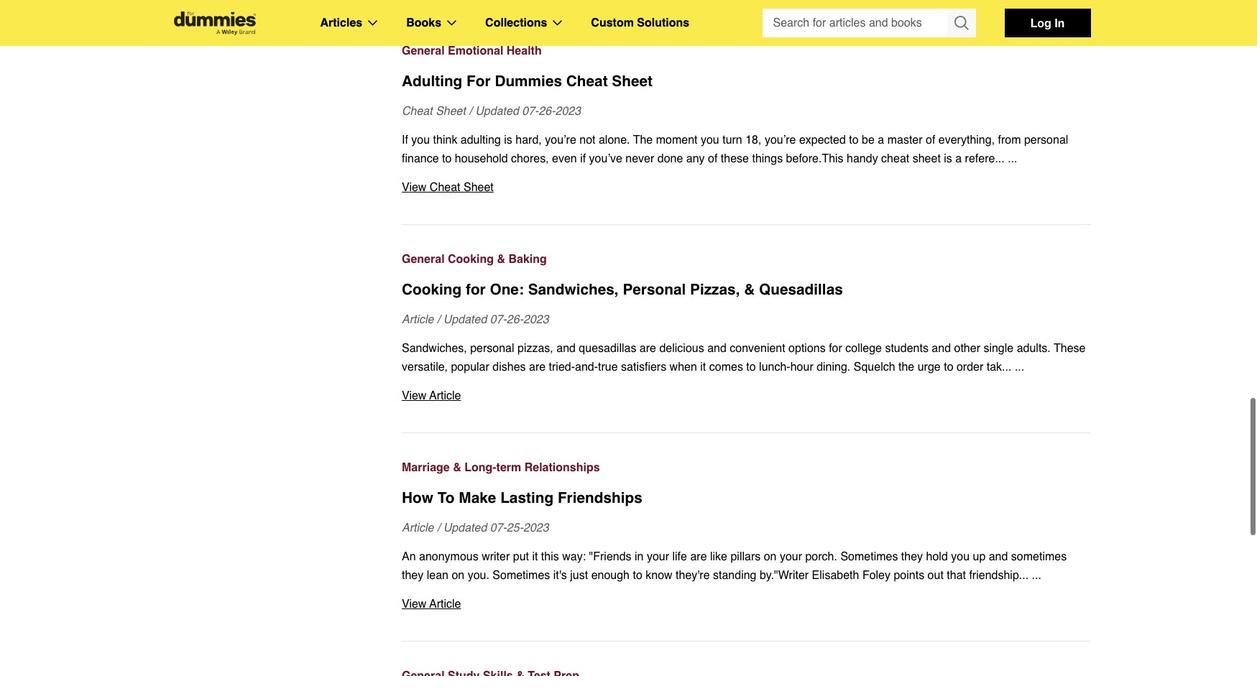 Task type: vqa. For each thing, say whether or not it's contained in the screenshot.


Task type: describe. For each thing, give the bounding box(es) containing it.
hard,
[[516, 134, 542, 147]]

for inside cooking for one: sandwiches, personal pizzas, & quesadillas link
[[466, 281, 486, 298]]

logo image
[[166, 11, 263, 35]]

how
[[402, 490, 433, 507]]

personal inside sandwiches, personal pizzas, and quesadillas are delicious and convenient options for college students and other single adults. these versatile, popular dishes are tried-and-true satisfiers when it comes to lunch-hour dining. squelch the urge to order tak...
[[470, 342, 514, 355]]

/ for to
[[437, 522, 440, 535]]

chores,
[[511, 152, 549, 165]]

to down think
[[442, 152, 452, 165]]

master
[[888, 134, 923, 147]]

college
[[846, 342, 882, 355]]

alone.
[[599, 134, 630, 147]]

points
[[894, 569, 925, 582]]

/ for for
[[437, 313, 440, 326]]

Search for articles and books text field
[[762, 9, 949, 37]]

0 vertical spatial sometimes
[[841, 551, 898, 564]]

personal inside if you think adulting is hard, you're not alone. the moment you turn 18, you're expected to be a master of everything, from personal finance to household chores, even if you've never done any of these things before.this handy cheat sheet is a refere...
[[1024, 134, 1069, 147]]

things
[[752, 152, 783, 165]]

these
[[1054, 342, 1086, 355]]

how to make lasting friendships
[[402, 490, 643, 507]]

0 horizontal spatial on
[[452, 569, 465, 582]]

solutions
[[637, 17, 690, 29]]

1 horizontal spatial are
[[640, 342, 656, 355]]

view for adulting for dummies cheat sheet
[[402, 181, 427, 194]]

2023 for lasting
[[523, 522, 549, 535]]

lasting
[[500, 490, 554, 507]]

and up tried-
[[557, 342, 576, 355]]

pizzas,
[[518, 342, 553, 355]]

and-
[[575, 361, 598, 374]]

like
[[710, 551, 728, 564]]

quesadillas
[[759, 281, 843, 298]]

updated for one:
[[443, 313, 487, 326]]

0 vertical spatial 2023
[[555, 105, 581, 118]]

and up urge at right bottom
[[932, 342, 951, 355]]

view article link for personal
[[402, 387, 1091, 405]]

pizzas,
[[690, 281, 740, 298]]

adulting for dummies cheat sheet link
[[402, 70, 1091, 92]]

from
[[998, 134, 1021, 147]]

elisabeth
[[812, 569, 859, 582]]

know
[[646, 569, 673, 582]]

18,
[[746, 134, 762, 147]]

to
[[438, 490, 455, 507]]

2 your from the left
[[780, 551, 802, 564]]

1 you're from the left
[[545, 134, 576, 147]]

are inside "an anonymous writer put it this way: "friends in your life are like pillars on your porch. sometimes they hold you up and sometimes they lean on you. sometimes it's just enough to know they're standing by."writer elisabeth foley points out that friendship..."
[[690, 551, 707, 564]]

0 horizontal spatial 26-
[[507, 313, 523, 326]]

to right urge at right bottom
[[944, 361, 954, 374]]

by."writer
[[760, 569, 809, 582]]

"friends
[[589, 551, 632, 564]]

baking
[[509, 253, 547, 266]]

general emotional health
[[402, 45, 542, 58]]

log in
[[1031, 16, 1065, 29]]

satisfiers
[[621, 361, 667, 374]]

0 vertical spatial /
[[469, 105, 472, 118]]

dummies
[[495, 73, 562, 90]]

order
[[957, 361, 984, 374]]

turn
[[723, 134, 742, 147]]

lunch-
[[759, 361, 791, 374]]

foley
[[863, 569, 891, 582]]

marriage
[[402, 462, 450, 474]]

adults.
[[1017, 342, 1051, 355]]

to inside "an anonymous writer put it this way: "friends in your life are like pillars on your porch. sometimes they hold you up and sometimes they lean on you. sometimes it's just enough to know they're standing by."writer elisabeth foley points out that friendship..."
[[633, 569, 643, 582]]

term
[[496, 462, 521, 474]]

general for cooking for one: sandwiches, personal pizzas, & quesadillas
[[402, 253, 445, 266]]

students
[[885, 342, 929, 355]]

log
[[1031, 16, 1052, 29]]

article up an
[[402, 522, 434, 535]]

quesadillas
[[579, 342, 637, 355]]

marriage & long-term relationships
[[402, 462, 600, 474]]

0 vertical spatial of
[[926, 134, 936, 147]]

standing
[[713, 569, 757, 582]]

2 vertical spatial sheet
[[464, 181, 494, 194]]

make
[[459, 490, 496, 507]]

you.
[[468, 569, 489, 582]]

1 horizontal spatial sandwiches,
[[528, 281, 619, 298]]

it inside sandwiches, personal pizzas, and quesadillas are delicious and convenient options for college students and other single adults. these versatile, popular dishes are tried-and-true satisfiers when it comes to lunch-hour dining. squelch the urge to order tak...
[[700, 361, 706, 374]]

before.this
[[786, 152, 844, 165]]

custom solutions
[[591, 17, 690, 29]]

if you think adulting is hard, you're not alone. the moment you turn 18, you're expected to be a master of everything, from personal finance to household chores, even if you've never done any of these things before.this handy cheat sheet is a refere...
[[402, 134, 1069, 165]]

general for adulting for dummies cheat sheet
[[402, 45, 445, 58]]

0 vertical spatial 07-
[[522, 105, 539, 118]]

view article for how
[[402, 598, 461, 611]]

friendship...
[[969, 569, 1029, 582]]

updated for make
[[443, 522, 487, 535]]

you've
[[589, 152, 622, 165]]

1 vertical spatial &
[[744, 281, 755, 298]]

article / updated 07-25-2023
[[402, 522, 549, 535]]

25-
[[507, 522, 523, 535]]

writer
[[482, 551, 510, 564]]

adulting
[[402, 73, 463, 90]]

comes
[[709, 361, 743, 374]]

open article categories image
[[368, 20, 378, 26]]

it inside "an anonymous writer put it this way: "friends in your life are like pillars on your porch. sometimes they hold you up and sometimes they lean on you. sometimes it's just enough to know they're standing by."writer elisabeth foley points out that friendship..."
[[532, 551, 538, 564]]

log in link
[[1005, 9, 1091, 37]]

sometimes
[[1011, 551, 1067, 564]]

hold
[[926, 551, 948, 564]]

1 vertical spatial is
[[944, 152, 952, 165]]

not
[[580, 134, 596, 147]]

0 vertical spatial updated
[[475, 105, 519, 118]]

general cooking & baking
[[402, 253, 547, 266]]

dining.
[[817, 361, 851, 374]]

refere...
[[965, 152, 1005, 165]]

cheat inside the adulting for dummies cheat sheet link
[[566, 73, 608, 90]]

custom
[[591, 17, 634, 29]]

2023 for sandwiches,
[[523, 313, 549, 326]]

1 vertical spatial cooking
[[402, 281, 462, 298]]

if
[[402, 134, 408, 147]]

in
[[635, 551, 644, 564]]

custom solutions link
[[591, 14, 690, 32]]



Task type: locate. For each thing, give the bounding box(es) containing it.
other
[[954, 342, 981, 355]]

personal
[[1024, 134, 1069, 147], [470, 342, 514, 355]]

1 vertical spatial view
[[402, 390, 427, 403]]

2 vertical spatial view
[[402, 598, 427, 611]]

0 horizontal spatial is
[[504, 134, 513, 147]]

2 vertical spatial /
[[437, 522, 440, 535]]

1 horizontal spatial 26-
[[539, 105, 555, 118]]

on up by."writer
[[764, 551, 777, 564]]

convenient
[[730, 342, 786, 355]]

1 vertical spatial 26-
[[507, 313, 523, 326]]

1 vertical spatial sheet
[[436, 105, 466, 118]]

2023 up pizzas,
[[523, 313, 549, 326]]

on right 'lean'
[[452, 569, 465, 582]]

the
[[633, 134, 653, 147]]

1 horizontal spatial you're
[[765, 134, 796, 147]]

2 horizontal spatial &
[[744, 281, 755, 298]]

0 horizontal spatial they
[[402, 569, 424, 582]]

07- up hard,
[[522, 105, 539, 118]]

07- down one:
[[490, 313, 507, 326]]

view article link for friendships
[[402, 595, 1091, 614]]

1 vertical spatial view article link
[[402, 595, 1091, 614]]

0 vertical spatial cheat
[[566, 73, 608, 90]]

cooking for one: sandwiches, personal pizzas, & quesadillas link
[[402, 279, 1091, 301]]

article down versatile,
[[429, 390, 461, 403]]

sheet down household
[[464, 181, 494, 194]]

single
[[984, 342, 1014, 355]]

2 view article from the top
[[402, 598, 461, 611]]

if
[[580, 152, 586, 165]]

07- up writer
[[490, 522, 507, 535]]

/ up adulting
[[469, 105, 472, 118]]

0 vertical spatial view article link
[[402, 387, 1091, 405]]

1 horizontal spatial they
[[901, 551, 923, 564]]

1 vertical spatial general
[[402, 253, 445, 266]]

open collections list image
[[553, 20, 562, 26]]

they down an
[[402, 569, 424, 582]]

2 horizontal spatial are
[[690, 551, 707, 564]]

0 horizontal spatial sandwiches,
[[402, 342, 467, 355]]

view article link down standing
[[402, 595, 1091, 614]]

personal up dishes
[[470, 342, 514, 355]]

anonymous
[[419, 551, 479, 564]]

0 horizontal spatial you
[[411, 134, 430, 147]]

moment
[[656, 134, 698, 147]]

any
[[686, 152, 705, 165]]

options
[[789, 342, 826, 355]]

2 vertical spatial 07-
[[490, 522, 507, 535]]

2 you're from the left
[[765, 134, 796, 147]]

these
[[721, 152, 749, 165]]

you inside "an anonymous writer put it this way: "friends in your life are like pillars on your porch. sometimes they hold you up and sometimes they lean on you. sometimes it's just enough to know they're standing by."writer elisabeth foley points out that friendship..."
[[951, 551, 970, 564]]

2 horizontal spatial you
[[951, 551, 970, 564]]

1 horizontal spatial for
[[829, 342, 842, 355]]

0 horizontal spatial you're
[[545, 134, 576, 147]]

your up know
[[647, 551, 669, 564]]

cookie consent banner dialog
[[0, 625, 1257, 677]]

2 vertical spatial are
[[690, 551, 707, 564]]

2 general from the top
[[402, 253, 445, 266]]

1 vertical spatial cheat
[[402, 105, 433, 118]]

this
[[541, 551, 559, 564]]

it's
[[553, 569, 567, 582]]

0 vertical spatial on
[[764, 551, 777, 564]]

sheet down custom solutions link
[[612, 73, 653, 90]]

sandwiches, down baking
[[528, 281, 619, 298]]

1 vertical spatial a
[[956, 152, 962, 165]]

/ up anonymous
[[437, 522, 440, 535]]

0 horizontal spatial for
[[466, 281, 486, 298]]

cooking up one:
[[448, 253, 494, 266]]

put
[[513, 551, 529, 564]]

are
[[640, 342, 656, 355], [529, 361, 546, 374], [690, 551, 707, 564]]

1 vertical spatial 2023
[[523, 313, 549, 326]]

even
[[552, 152, 577, 165]]

are up satisfiers
[[640, 342, 656, 355]]

& down general cooking & baking link
[[744, 281, 755, 298]]

collections
[[485, 17, 547, 29]]

1 vertical spatial of
[[708, 152, 718, 165]]

to left 'be'
[[849, 134, 859, 147]]

0 vertical spatial view
[[402, 181, 427, 194]]

never
[[626, 152, 654, 165]]

0 vertical spatial sheet
[[612, 73, 653, 90]]

view down finance
[[402, 181, 427, 194]]

updated
[[475, 105, 519, 118], [443, 313, 487, 326], [443, 522, 487, 535]]

your up by."writer
[[780, 551, 802, 564]]

1 horizontal spatial on
[[764, 551, 777, 564]]

2 vertical spatial cheat
[[430, 181, 461, 194]]

popular
[[451, 361, 489, 374]]

you're up things
[[765, 134, 796, 147]]

1 horizontal spatial personal
[[1024, 134, 1069, 147]]

0 horizontal spatial your
[[647, 551, 669, 564]]

0 horizontal spatial &
[[453, 462, 461, 474]]

0 vertical spatial sandwiches,
[[528, 281, 619, 298]]

1 horizontal spatial it
[[700, 361, 706, 374]]

cooking for one: sandwiches, personal pizzas, & quesadillas
[[402, 281, 843, 298]]

cheat up if
[[402, 105, 433, 118]]

cheat right "dummies" at the top of page
[[566, 73, 608, 90]]

cheat down finance
[[430, 181, 461, 194]]

and up friendship...
[[989, 551, 1008, 564]]

view down an
[[402, 598, 427, 611]]

1 horizontal spatial your
[[780, 551, 802, 564]]

/ up versatile,
[[437, 313, 440, 326]]

1 view article from the top
[[402, 390, 461, 403]]

for up 'article / updated 07-26-2023'
[[466, 281, 486, 298]]

view for cooking for one: sandwiches, personal pizzas, & quesadillas
[[402, 390, 427, 403]]

an anonymous writer put it this way: "friends in your life are like pillars on your porch. sometimes they hold you up and sometimes they lean on you. sometimes it's just enough to know they're standing by."writer elisabeth foley points out that friendship...
[[402, 551, 1067, 582]]

open book categories image
[[447, 20, 457, 26]]

1 vertical spatial updated
[[443, 313, 487, 326]]

a down everything,
[[956, 152, 962, 165]]

relationships
[[525, 462, 600, 474]]

0 vertical spatial general
[[402, 45, 445, 58]]

think
[[433, 134, 458, 147]]

1 general from the top
[[402, 45, 445, 58]]

general cooking & baking link
[[402, 250, 1091, 269]]

07- for lasting
[[490, 522, 507, 535]]

1 horizontal spatial is
[[944, 152, 952, 165]]

article / updated 07-26-2023
[[402, 313, 549, 326]]

expected
[[799, 134, 846, 147]]

1 horizontal spatial you
[[701, 134, 719, 147]]

1 vertical spatial sandwiches,
[[402, 342, 467, 355]]

adulting for dummies cheat sheet
[[402, 73, 653, 90]]

view cheat sheet
[[402, 181, 494, 194]]

are down pizzas,
[[529, 361, 546, 374]]

0 vertical spatial &
[[497, 253, 505, 266]]

emotional
[[448, 45, 504, 58]]

lean
[[427, 569, 449, 582]]

26- down one:
[[507, 313, 523, 326]]

0 vertical spatial a
[[878, 134, 884, 147]]

out
[[928, 569, 944, 582]]

view article
[[402, 390, 461, 403], [402, 598, 461, 611]]

hour
[[791, 361, 814, 374]]

1 horizontal spatial sometimes
[[841, 551, 898, 564]]

sandwiches, personal pizzas, and quesadillas are delicious and convenient options for college students and other single adults. these versatile, popular dishes are tried-and-true satisfiers when it comes to lunch-hour dining. squelch the urge to order tak...
[[402, 342, 1086, 374]]

view for how to make lasting friendships
[[402, 598, 427, 611]]

1 your from the left
[[647, 551, 669, 564]]

sometimes up foley
[[841, 551, 898, 564]]

to
[[849, 134, 859, 147], [442, 152, 452, 165], [746, 361, 756, 374], [944, 361, 954, 374], [633, 569, 643, 582]]

of
[[926, 134, 936, 147], [708, 152, 718, 165]]

you left turn
[[701, 134, 719, 147]]

when
[[670, 361, 697, 374]]

and inside "an anonymous writer put it this way: "friends in your life are like pillars on your porch. sometimes they hold you up and sometimes they lean on you. sometimes it's just enough to know they're standing by."writer elisabeth foley points out that friendship..."
[[989, 551, 1008, 564]]

sandwiches, up versatile,
[[402, 342, 467, 355]]

tak...
[[987, 361, 1012, 374]]

0 vertical spatial 26-
[[539, 105, 555, 118]]

article up versatile,
[[402, 313, 434, 326]]

0 vertical spatial for
[[466, 281, 486, 298]]

pillars
[[731, 551, 761, 564]]

the
[[899, 361, 915, 374]]

&
[[497, 253, 505, 266], [744, 281, 755, 298], [453, 462, 461, 474]]

tried-
[[549, 361, 575, 374]]

updated down make on the bottom left
[[443, 522, 487, 535]]

an
[[402, 551, 416, 564]]

1 vertical spatial sometimes
[[493, 569, 550, 582]]

personal right from
[[1024, 134, 1069, 147]]

2023 up not
[[555, 105, 581, 118]]

0 horizontal spatial a
[[878, 134, 884, 147]]

view article down 'lean'
[[402, 598, 461, 611]]

articles
[[320, 17, 362, 29]]

way:
[[562, 551, 586, 564]]

done
[[658, 152, 683, 165]]

2 vertical spatial 2023
[[523, 522, 549, 535]]

2 vertical spatial &
[[453, 462, 461, 474]]

2 view from the top
[[402, 390, 427, 403]]

0 vertical spatial cooking
[[448, 253, 494, 266]]

finance
[[402, 152, 439, 165]]

view article link down comes
[[402, 387, 1091, 405]]

1 horizontal spatial of
[[926, 134, 936, 147]]

1 horizontal spatial &
[[497, 253, 505, 266]]

sandwiches,
[[528, 281, 619, 298], [402, 342, 467, 355]]

0 horizontal spatial it
[[532, 551, 538, 564]]

is left hard,
[[504, 134, 513, 147]]

0 vertical spatial is
[[504, 134, 513, 147]]

1 vertical spatial /
[[437, 313, 440, 326]]

marriage & long-term relationships link
[[402, 459, 1091, 477]]

1 horizontal spatial a
[[956, 152, 962, 165]]

to down in
[[633, 569, 643, 582]]

0 horizontal spatial personal
[[470, 342, 514, 355]]

0 horizontal spatial are
[[529, 361, 546, 374]]

it right when
[[700, 361, 706, 374]]

& left baking
[[497, 253, 505, 266]]

be
[[862, 134, 875, 147]]

cheat inside view cheat sheet link
[[430, 181, 461, 194]]

a right 'be'
[[878, 134, 884, 147]]

cooking down the general cooking & baking
[[402, 281, 462, 298]]

view down versatile,
[[402, 390, 427, 403]]

1 vertical spatial personal
[[470, 342, 514, 355]]

up
[[973, 551, 986, 564]]

cheat sheet / updated 07-26-2023
[[402, 105, 581, 118]]

1 view article link from the top
[[402, 387, 1091, 405]]

of right "any"
[[708, 152, 718, 165]]

1 vertical spatial view article
[[402, 598, 461, 611]]

07- for sandwiches,
[[490, 313, 507, 326]]

to down convenient
[[746, 361, 756, 374]]

cheat
[[566, 73, 608, 90], [402, 105, 433, 118], [430, 181, 461, 194]]

2 vertical spatial updated
[[443, 522, 487, 535]]

group
[[762, 9, 976, 37]]

they up points
[[901, 551, 923, 564]]

it
[[700, 361, 706, 374], [532, 551, 538, 564]]

updated up 'popular'
[[443, 313, 487, 326]]

you left up
[[951, 551, 970, 564]]

07-
[[522, 105, 539, 118], [490, 313, 507, 326], [490, 522, 507, 535]]

sometimes down put
[[493, 569, 550, 582]]

article
[[402, 313, 434, 326], [429, 390, 461, 403], [402, 522, 434, 535], [429, 598, 461, 611]]

1 vertical spatial on
[[452, 569, 465, 582]]

versatile,
[[402, 361, 448, 374]]

1 vertical spatial they
[[402, 569, 424, 582]]

they
[[901, 551, 923, 564], [402, 569, 424, 582]]

books
[[406, 17, 441, 29]]

for inside sandwiches, personal pizzas, and quesadillas are delicious and convenient options for college students and other single adults. these versatile, popular dishes are tried-and-true satisfiers when it comes to lunch-hour dining. squelch the urge to order tak...
[[829, 342, 842, 355]]

0 vertical spatial are
[[640, 342, 656, 355]]

0 vertical spatial it
[[700, 361, 706, 374]]

2023 down lasting
[[523, 522, 549, 535]]

sheet up think
[[436, 105, 466, 118]]

0 vertical spatial personal
[[1024, 134, 1069, 147]]

3 view from the top
[[402, 598, 427, 611]]

and up comes
[[708, 342, 727, 355]]

general emotional health link
[[402, 42, 1091, 60]]

everything,
[[939, 134, 995, 147]]

0 horizontal spatial of
[[708, 152, 718, 165]]

cheat
[[881, 152, 910, 165]]

26- up hard,
[[539, 105, 555, 118]]

squelch
[[854, 361, 895, 374]]

1 vertical spatial 07-
[[490, 313, 507, 326]]

general inside general cooking & baking link
[[402, 253, 445, 266]]

of up sheet
[[926, 134, 936, 147]]

they're
[[676, 569, 710, 582]]

view article for cooking
[[402, 390, 461, 403]]

1 vertical spatial are
[[529, 361, 546, 374]]

0 horizontal spatial sometimes
[[493, 569, 550, 582]]

is right sheet
[[944, 152, 952, 165]]

for up dining.
[[829, 342, 842, 355]]

0 vertical spatial they
[[901, 551, 923, 564]]

view article link
[[402, 387, 1091, 405], [402, 595, 1091, 614]]

1 vertical spatial for
[[829, 342, 842, 355]]

& left 'long-'
[[453, 462, 461, 474]]

2 view article link from the top
[[402, 595, 1091, 614]]

how to make lasting friendships link
[[402, 487, 1091, 509]]

1 view from the top
[[402, 181, 427, 194]]

updated up adulting
[[475, 105, 519, 118]]

1 vertical spatial it
[[532, 551, 538, 564]]

view article down versatile,
[[402, 390, 461, 403]]

you right if
[[411, 134, 430, 147]]

0 vertical spatial view article
[[402, 390, 461, 403]]

dishes
[[493, 361, 526, 374]]

it right put
[[532, 551, 538, 564]]

your
[[647, 551, 669, 564], [780, 551, 802, 564]]

article down 'lean'
[[429, 598, 461, 611]]

you're up even
[[545, 134, 576, 147]]

are right life
[[690, 551, 707, 564]]

sandwiches, inside sandwiches, personal pizzas, and quesadillas are delicious and convenient options for college students and other single adults. these versatile, popular dishes are tried-and-true satisfiers when it comes to lunch-hour dining. squelch the urge to order tak...
[[402, 342, 467, 355]]

view
[[402, 181, 427, 194], [402, 390, 427, 403], [402, 598, 427, 611]]

handy
[[847, 152, 878, 165]]

2023
[[555, 105, 581, 118], [523, 313, 549, 326], [523, 522, 549, 535]]



